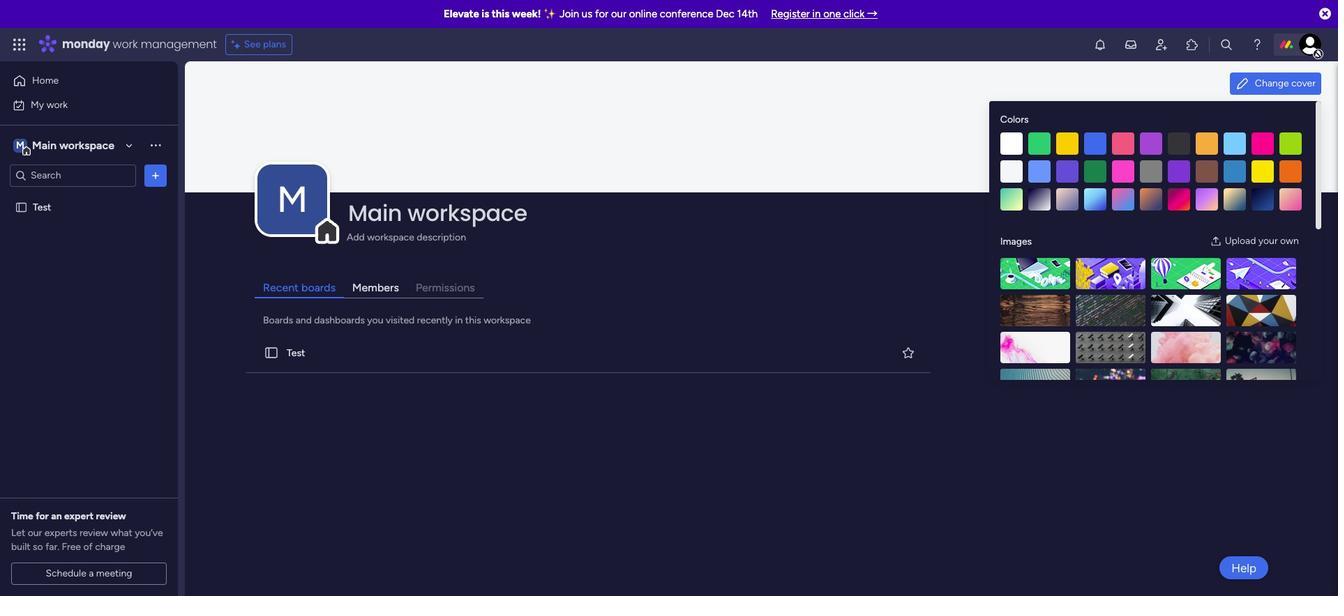 Task type: vqa. For each thing, say whether or not it's contained in the screenshot.
PROJECTS
no



Task type: locate. For each thing, give the bounding box(es) containing it.
meeting
[[96, 568, 132, 580]]

our up the so
[[28, 528, 42, 540]]

members
[[353, 281, 399, 295]]

work for monday
[[113, 36, 138, 52]]

main workspace inside workspace selection element
[[32, 139, 114, 152]]

0 vertical spatial work
[[113, 36, 138, 52]]

charge
[[95, 542, 125, 553]]

elevate
[[444, 8, 479, 20]]

0 vertical spatial main
[[32, 139, 57, 152]]

and
[[296, 315, 312, 327]]

✨
[[544, 8, 557, 20]]

add to favorites image
[[902, 346, 916, 360]]

for
[[595, 8, 609, 20], [36, 511, 49, 523]]

test link
[[243, 334, 934, 373]]

0 horizontal spatial public board image
[[15, 201, 28, 214]]

workspace image inside workspace selection element
[[13, 138, 27, 153]]

home button
[[8, 70, 150, 92]]

0 horizontal spatial test
[[33, 201, 51, 213]]

for left an
[[36, 511, 49, 523]]

work right the my at the top left of the page
[[47, 99, 68, 111]]

work for my
[[47, 99, 68, 111]]

m
[[16, 139, 24, 151], [277, 178, 308, 221]]

is
[[482, 8, 489, 20]]

1 horizontal spatial m
[[277, 178, 308, 221]]

management
[[141, 36, 217, 52]]

main
[[32, 139, 57, 152], [348, 198, 402, 229]]

our
[[611, 8, 627, 20], [28, 528, 42, 540]]

0 vertical spatial test
[[33, 201, 51, 213]]

boards and dashboards you visited recently in this workspace
[[263, 315, 531, 327]]

cover
[[1292, 77, 1316, 89]]

1 vertical spatial m
[[277, 178, 308, 221]]

0 vertical spatial m
[[16, 139, 24, 151]]

plans
[[263, 38, 286, 50]]

schedule a meeting
[[46, 568, 132, 580]]

time for an expert review let our experts review what you've built so far. free of charge
[[11, 511, 163, 553]]

1 vertical spatial for
[[36, 511, 49, 523]]

main workspace
[[32, 139, 114, 152], [348, 198, 527, 229]]

in right recently
[[455, 315, 463, 327]]

0 horizontal spatial in
[[455, 315, 463, 327]]

0 horizontal spatial for
[[36, 511, 49, 523]]

in
[[813, 8, 821, 20], [455, 315, 463, 327]]

1 horizontal spatial this
[[492, 8, 510, 20]]

you
[[367, 315, 384, 327]]

public board image
[[15, 201, 28, 214], [264, 346, 279, 361]]

add workspace description
[[347, 232, 466, 244]]

option
[[0, 195, 178, 198]]

1 horizontal spatial workspace image
[[258, 165, 327, 235]]

one
[[824, 8, 841, 20]]

0 horizontal spatial main
[[32, 139, 57, 152]]

work inside 'my work' button
[[47, 99, 68, 111]]

0 vertical spatial this
[[492, 8, 510, 20]]

for inside time for an expert review let our experts review what you've built so far. free of charge
[[36, 511, 49, 523]]

Search in workspace field
[[29, 168, 117, 184]]

workspace image
[[13, 138, 27, 153], [258, 165, 327, 235]]

test inside list box
[[33, 201, 51, 213]]

our left online
[[611, 8, 627, 20]]

my work button
[[8, 94, 150, 116]]

1 vertical spatial our
[[28, 528, 42, 540]]

1 vertical spatial workspace image
[[258, 165, 327, 235]]

1 horizontal spatial for
[[595, 8, 609, 20]]

dec
[[716, 8, 735, 20]]

test
[[33, 201, 51, 213], [287, 347, 305, 359]]

see
[[244, 38, 261, 50]]

work
[[113, 36, 138, 52], [47, 99, 68, 111]]

1 horizontal spatial in
[[813, 8, 821, 20]]

in left one at the top of page
[[813, 8, 821, 20]]

this right recently
[[465, 315, 481, 327]]

so
[[33, 542, 43, 553]]

this right is
[[492, 8, 510, 20]]

main down my work
[[32, 139, 57, 152]]

test down and
[[287, 347, 305, 359]]

workspace
[[59, 139, 114, 152], [408, 198, 527, 229], [367, 232, 414, 244], [484, 315, 531, 327]]

for right us
[[595, 8, 609, 20]]

options image
[[149, 169, 163, 183]]

conference
[[660, 8, 714, 20]]

1 horizontal spatial work
[[113, 36, 138, 52]]

review up "of"
[[80, 528, 108, 540]]

boards
[[263, 315, 293, 327]]

colors
[[1001, 114, 1029, 126]]

time
[[11, 511, 33, 523]]

register in one click →
[[771, 8, 878, 20]]

0 vertical spatial workspace image
[[13, 138, 27, 153]]

test down "search in workspace" "field"
[[33, 201, 51, 213]]

0 vertical spatial for
[[595, 8, 609, 20]]

main workspace up "search in workspace" "field"
[[32, 139, 114, 152]]

1 horizontal spatial main workspace
[[348, 198, 527, 229]]

main up add
[[348, 198, 402, 229]]

0 horizontal spatial main workspace
[[32, 139, 114, 152]]

1 vertical spatial public board image
[[264, 346, 279, 361]]

review up what
[[96, 511, 126, 523]]

main workspace up description
[[348, 198, 527, 229]]

visited
[[386, 315, 415, 327]]

0 vertical spatial public board image
[[15, 201, 28, 214]]

1 vertical spatial main
[[348, 198, 402, 229]]

0 vertical spatial in
[[813, 8, 821, 20]]

0 vertical spatial main workspace
[[32, 139, 114, 152]]

1 vertical spatial review
[[80, 528, 108, 540]]

this
[[492, 8, 510, 20], [465, 315, 481, 327]]

click
[[844, 8, 865, 20]]

review
[[96, 511, 126, 523], [80, 528, 108, 540]]

change cover
[[1255, 77, 1316, 89]]

0 horizontal spatial workspace image
[[13, 138, 27, 153]]

an
[[51, 511, 62, 523]]

inbox image
[[1124, 38, 1138, 52]]

description
[[417, 232, 466, 244]]

our inside time for an expert review let our experts review what you've built so far. free of charge
[[28, 528, 42, 540]]

0 vertical spatial our
[[611, 8, 627, 20]]

upload
[[1225, 235, 1257, 247]]

1 horizontal spatial public board image
[[264, 346, 279, 361]]

0 horizontal spatial work
[[47, 99, 68, 111]]

work right "monday"
[[113, 36, 138, 52]]

1 horizontal spatial test
[[287, 347, 305, 359]]

0 horizontal spatial m
[[16, 139, 24, 151]]

upload your own
[[1225, 235, 1299, 247]]

notifications image
[[1094, 38, 1108, 52]]

1 horizontal spatial our
[[611, 8, 627, 20]]

dashboards
[[314, 315, 365, 327]]

0 horizontal spatial our
[[28, 528, 42, 540]]

workspace options image
[[149, 138, 163, 152]]

1 vertical spatial work
[[47, 99, 68, 111]]

1 vertical spatial test
[[287, 347, 305, 359]]

0 horizontal spatial this
[[465, 315, 481, 327]]



Task type: describe. For each thing, give the bounding box(es) containing it.
a
[[89, 568, 94, 580]]

help
[[1232, 561, 1257, 575]]

search everything image
[[1220, 38, 1234, 52]]

add
[[347, 232, 365, 244]]

schedule a meeting button
[[11, 563, 167, 586]]

recently
[[417, 315, 453, 327]]

my work
[[31, 99, 68, 111]]

upload your own button
[[1205, 230, 1305, 253]]

1 vertical spatial main workspace
[[348, 198, 527, 229]]

home
[[32, 75, 59, 87]]

recent
[[263, 281, 299, 295]]

your
[[1259, 235, 1278, 247]]

1 vertical spatial in
[[455, 315, 463, 327]]

m button
[[258, 165, 327, 235]]

monday
[[62, 36, 110, 52]]

m inside m popup button
[[277, 178, 308, 221]]

schedule
[[46, 568, 86, 580]]

public board image inside test list box
[[15, 201, 28, 214]]

Main workspace field
[[345, 198, 1282, 229]]

join
[[560, 8, 579, 20]]

register
[[771, 8, 810, 20]]

m inside workspace selection element
[[16, 139, 24, 151]]

boards
[[302, 281, 336, 295]]

0 vertical spatial review
[[96, 511, 126, 523]]

14th
[[737, 8, 758, 20]]

far.
[[45, 542, 59, 553]]

of
[[83, 542, 93, 553]]

change cover button
[[1230, 73, 1322, 95]]

help button
[[1220, 557, 1269, 580]]

see plans
[[244, 38, 286, 50]]

us
[[582, 8, 593, 20]]

images
[[1001, 236, 1032, 247]]

workspace selection element
[[13, 137, 117, 155]]

public board image inside test link
[[264, 346, 279, 361]]

permissions
[[416, 281, 475, 295]]

1 horizontal spatial main
[[348, 198, 402, 229]]

expert
[[64, 511, 94, 523]]

what
[[111, 528, 132, 540]]

help image
[[1251, 38, 1265, 52]]

see plans button
[[225, 34, 293, 55]]

invite members image
[[1155, 38, 1169, 52]]

you've
[[135, 528, 163, 540]]

select product image
[[13, 38, 27, 52]]

built
[[11, 542, 30, 553]]

experts
[[45, 528, 77, 540]]

monday work management
[[62, 36, 217, 52]]

online
[[629, 8, 658, 20]]

photo icon image
[[1211, 236, 1222, 247]]

test list box
[[0, 193, 178, 408]]

apps image
[[1186, 38, 1200, 52]]

register in one click → link
[[771, 8, 878, 20]]

my
[[31, 99, 44, 111]]

own
[[1281, 235, 1299, 247]]

week!
[[512, 8, 541, 20]]

→
[[868, 8, 878, 20]]

let
[[11, 528, 25, 540]]

elevate is this week! ✨ join us for our online conference dec 14th
[[444, 8, 758, 20]]

free
[[62, 542, 81, 553]]

brad klo image
[[1300, 34, 1322, 56]]

main inside workspace selection element
[[32, 139, 57, 152]]

recent boards
[[263, 281, 336, 295]]

1 vertical spatial this
[[465, 315, 481, 327]]

change
[[1255, 77, 1289, 89]]



